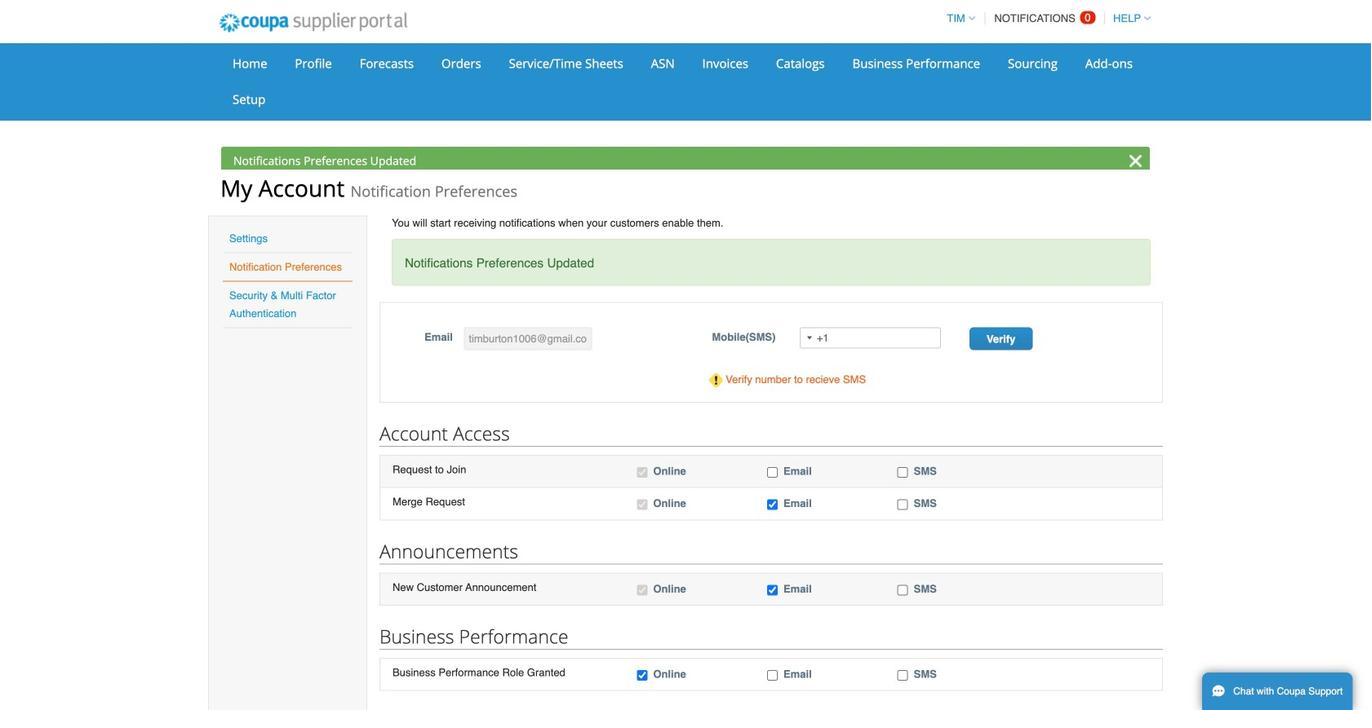 Task type: vqa. For each thing, say whether or not it's contained in the screenshot.
Hazardous Materials
no



Task type: locate. For each thing, give the bounding box(es) containing it.
telephone country code image
[[807, 328, 812, 332]]

None text field
[[464, 319, 592, 342]]

Telephone country code field
[[801, 320, 817, 340]]

navigation
[[940, 2, 1151, 34]]

+1 201-555-0123 text field
[[800, 319, 941, 341]]

None checkbox
[[637, 459, 648, 470], [898, 459, 908, 470], [637, 492, 648, 502], [767, 492, 778, 502], [898, 492, 908, 502], [637, 577, 648, 588], [767, 577, 778, 588], [898, 577, 908, 588], [637, 459, 648, 470], [898, 459, 908, 470], [637, 492, 648, 502], [767, 492, 778, 502], [898, 492, 908, 502], [637, 577, 648, 588], [767, 577, 778, 588], [898, 577, 908, 588]]

None checkbox
[[767, 459, 778, 470], [637, 662, 648, 673], [767, 662, 778, 673], [898, 662, 908, 673], [767, 459, 778, 470], [637, 662, 648, 673], [767, 662, 778, 673], [898, 662, 908, 673]]

coupa supplier portal image
[[208, 2, 418, 43]]



